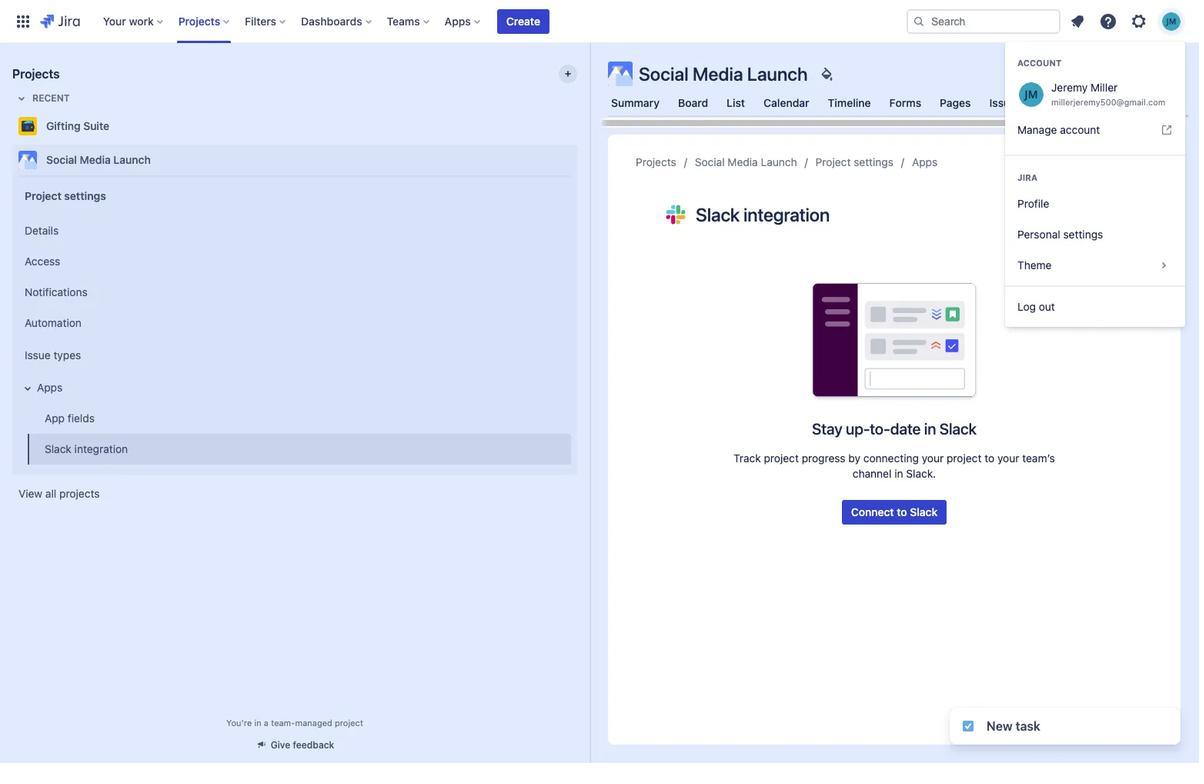 Task type: describe. For each thing, give the bounding box(es) containing it.
1 vertical spatial project
[[25, 189, 61, 202]]

apps link
[[912, 153, 938, 172]]

expand image
[[18, 380, 37, 398]]

notifications image
[[1069, 12, 1087, 30]]

issue types link
[[18, 339, 571, 373]]

1 horizontal spatial social
[[639, 63, 689, 85]]

manage
[[1018, 123, 1058, 136]]

integration
[[74, 442, 128, 456]]

1 vertical spatial projects
[[12, 67, 60, 81]]

view
[[18, 487, 42, 501]]

project settings link
[[816, 153, 894, 172]]

projects for the projects popup button
[[178, 14, 220, 27]]

details
[[25, 224, 59, 237]]

recent
[[32, 92, 70, 104]]

add to starred image for gifting suite
[[573, 117, 591, 136]]

1 vertical spatial project settings
[[25, 189, 106, 202]]

primary element
[[9, 0, 907, 43]]

social media launch down the list link
[[695, 156, 797, 169]]

filters button
[[240, 9, 292, 33]]

1 vertical spatial settings
[[64, 189, 106, 202]]

create
[[507, 14, 541, 27]]

account
[[1018, 58, 1062, 68]]

settings for profile
[[1064, 228, 1104, 241]]

you're in a team-managed project
[[226, 718, 363, 728]]

tab list containing pr
[[599, 89, 1200, 129]]

projects
[[59, 487, 100, 501]]

projects link
[[636, 153, 677, 172]]

personal settings
[[1018, 228, 1104, 241]]

summary
[[611, 96, 660, 109]]

slack integration link
[[28, 434, 571, 465]]

suite
[[83, 119, 109, 132]]

task icon image
[[963, 721, 975, 733]]

manage account group
[[1006, 42, 1186, 150]]

new
[[987, 720, 1013, 734]]

0 vertical spatial project settings
[[816, 156, 894, 169]]

summary link
[[608, 89, 663, 117]]

forms link
[[887, 89, 925, 117]]

notifications link
[[18, 277, 571, 308]]

teams
[[387, 14, 420, 27]]

issue types
[[25, 349, 81, 362]]

apps for apps link
[[912, 156, 938, 169]]

banner containing your work
[[0, 0, 1200, 43]]

managed
[[295, 718, 333, 728]]

team-
[[271, 718, 295, 728]]

manage account
[[1018, 123, 1101, 136]]

calendar link
[[761, 89, 813, 117]]

issues link
[[987, 89, 1025, 117]]

your work button
[[98, 9, 169, 33]]

view all projects link
[[12, 480, 578, 508]]

work
[[129, 14, 154, 27]]

list link
[[724, 89, 749, 117]]

you're
[[226, 718, 252, 728]]

create button
[[497, 9, 550, 33]]

types
[[53, 349, 81, 362]]

add to starred image for social media launch
[[573, 151, 591, 169]]

jira
[[1018, 172, 1038, 182]]

theme
[[1018, 259, 1052, 272]]

1 horizontal spatial project
[[816, 156, 851, 169]]

apps inside apps button
[[37, 381, 63, 394]]

group containing project settings
[[15, 176, 571, 474]]

personal
[[1018, 228, 1061, 241]]

profile link
[[1006, 189, 1186, 219]]

pages link
[[937, 89, 975, 117]]

media down 'suite'
[[80, 153, 111, 166]]

1 horizontal spatial social media launch link
[[695, 153, 797, 172]]

projects button
[[174, 9, 236, 33]]

reports link
[[1038, 89, 1084, 117]]

settings image
[[1130, 12, 1149, 30]]

fields
[[68, 412, 95, 425]]

details link
[[18, 216, 571, 246]]

feedback
[[293, 740, 334, 752]]

teams button
[[382, 9, 436, 33]]

calendar
[[764, 96, 810, 109]]

forms
[[890, 96, 922, 109]]

all
[[45, 487, 56, 501]]

Search field
[[907, 9, 1061, 33]]



Task type: locate. For each thing, give the bounding box(es) containing it.
settings inside 'link'
[[1064, 228, 1104, 241]]

apps for apps dropdown button
[[445, 14, 471, 27]]

gifting
[[46, 119, 81, 132]]

projects right work
[[178, 14, 220, 27]]

project settings down timeline link
[[816, 156, 894, 169]]

out
[[1039, 300, 1056, 313]]

add to starred image
[[573, 117, 591, 136], [573, 151, 591, 169]]

board
[[678, 96, 709, 109]]

new task
[[987, 720, 1041, 734]]

give feedback
[[271, 740, 334, 752]]

media
[[693, 63, 744, 85], [80, 153, 111, 166], [728, 156, 758, 169]]

0 vertical spatial projects
[[178, 14, 220, 27]]

new task button
[[950, 708, 1181, 745]]

issue
[[25, 349, 51, 362]]

apps right teams 'dropdown button'
[[445, 14, 471, 27]]

slack integration
[[45, 442, 128, 456]]

view all projects
[[18, 487, 100, 501]]

your profile and settings image
[[1163, 12, 1181, 30]]

apps
[[445, 14, 471, 27], [912, 156, 938, 169], [37, 381, 63, 394]]

project down timeline link
[[816, 156, 851, 169]]

social media launch link down gifting suite link
[[12, 145, 571, 176]]

automation
[[25, 316, 82, 329]]

tab list
[[599, 89, 1200, 129]]

create project image
[[562, 68, 574, 80]]

social
[[639, 63, 689, 85], [46, 153, 77, 166], [695, 156, 725, 169]]

pr
[[1189, 96, 1200, 109]]

social up summary
[[639, 63, 689, 85]]

2 horizontal spatial settings
[[1064, 228, 1104, 241]]

social media launch
[[639, 63, 808, 85], [46, 153, 151, 166], [695, 156, 797, 169]]

your work
[[103, 14, 154, 27]]

media down the list link
[[728, 156, 758, 169]]

apps button
[[440, 9, 487, 33]]

account
[[1061, 123, 1101, 136]]

group
[[1006, 146, 1186, 155], [15, 176, 571, 474], [15, 211, 571, 470]]

timeline link
[[825, 89, 874, 117]]

0 horizontal spatial project
[[25, 189, 61, 202]]

2 horizontal spatial projects
[[636, 156, 677, 169]]

access
[[25, 255, 60, 268]]

gifting suite
[[46, 119, 109, 132]]

slack
[[45, 442, 72, 456]]

dashboards button
[[297, 9, 378, 33]]

projects down summary link
[[636, 156, 677, 169]]

social media launch down 'suite'
[[46, 153, 151, 166]]

social media launch link down the list link
[[695, 153, 797, 172]]

0 horizontal spatial projects
[[12, 67, 60, 81]]

reports
[[1041, 96, 1081, 109]]

search image
[[913, 15, 926, 27]]

1 vertical spatial apps
[[912, 156, 938, 169]]

in
[[254, 718, 262, 728]]

app fields
[[45, 412, 95, 425]]

2 vertical spatial apps
[[37, 381, 63, 394]]

set background color image
[[818, 65, 836, 83]]

your
[[103, 14, 126, 27]]

help image
[[1100, 12, 1118, 30]]

manage account link
[[1006, 115, 1186, 146]]

automation link
[[18, 308, 571, 339]]

app
[[45, 412, 65, 425]]

projects for projects link
[[636, 156, 677, 169]]

0 horizontal spatial project settings
[[25, 189, 106, 202]]

give
[[271, 740, 291, 752]]

app fields link
[[28, 403, 571, 434]]

0 horizontal spatial social
[[46, 153, 77, 166]]

1 horizontal spatial apps
[[445, 14, 471, 27]]

apps down forms link
[[912, 156, 938, 169]]

settings
[[854, 156, 894, 169], [64, 189, 106, 202], [1064, 228, 1104, 241]]

add to starred image down the sidebar navigation image
[[573, 117, 591, 136]]

project
[[335, 718, 363, 728]]

launch
[[748, 63, 808, 85], [114, 153, 151, 166], [761, 156, 797, 169]]

1 add to starred image from the top
[[573, 117, 591, 136]]

0 vertical spatial add to starred image
[[573, 117, 591, 136]]

0 horizontal spatial apps
[[37, 381, 63, 394]]

settings left apps link
[[854, 156, 894, 169]]

a
[[264, 718, 269, 728]]

settings down profile link
[[1064, 228, 1104, 241]]

0 vertical spatial settings
[[854, 156, 894, 169]]

add to starred image left projects link
[[573, 151, 591, 169]]

projects
[[178, 14, 220, 27], [12, 67, 60, 81], [636, 156, 677, 169]]

access link
[[18, 246, 571, 277]]

sidebar navigation image
[[573, 62, 607, 92]]

theme button
[[1006, 250, 1186, 281]]

2 horizontal spatial social
[[695, 156, 725, 169]]

dashboards
[[301, 14, 362, 27]]

1 horizontal spatial projects
[[178, 14, 220, 27]]

project settings up details
[[25, 189, 106, 202]]

give feedback button
[[246, 733, 344, 758]]

personal settings link
[[1006, 219, 1186, 250]]

project up details
[[25, 189, 61, 202]]

0 vertical spatial apps
[[445, 14, 471, 27]]

settings down gifting suite at the top of the page
[[64, 189, 106, 202]]

log out
[[1018, 300, 1056, 313]]

settings for social media launch
[[854, 156, 894, 169]]

projects inside popup button
[[178, 14, 220, 27]]

2 vertical spatial projects
[[636, 156, 677, 169]]

1 vertical spatial add to starred image
[[573, 151, 591, 169]]

apps inside apps dropdown button
[[445, 14, 471, 27]]

pages
[[940, 96, 971, 109]]

issues
[[990, 96, 1022, 109]]

projects up recent
[[12, 67, 60, 81]]

2 horizontal spatial apps
[[912, 156, 938, 169]]

board link
[[675, 89, 712, 117]]

profile
[[1018, 197, 1050, 210]]

group containing details
[[15, 211, 571, 470]]

social right projects link
[[695, 156, 725, 169]]

1 horizontal spatial settings
[[854, 156, 894, 169]]

apps up the app
[[37, 381, 63, 394]]

notifications
[[25, 285, 88, 298]]

appswitcher icon image
[[14, 12, 32, 30]]

apps button
[[18, 373, 571, 403]]

task
[[1016, 720, 1041, 734]]

banner
[[0, 0, 1200, 43]]

social media launch link
[[12, 145, 571, 176], [695, 153, 797, 172]]

log
[[1018, 300, 1036, 313]]

social down gifting
[[46, 153, 77, 166]]

jira image
[[40, 12, 80, 30], [40, 12, 80, 30]]

log out link
[[1006, 292, 1186, 323]]

1 horizontal spatial project settings
[[816, 156, 894, 169]]

collapse recent projects image
[[12, 89, 31, 108]]

0 horizontal spatial settings
[[64, 189, 106, 202]]

0 horizontal spatial social media launch link
[[12, 145, 571, 176]]

0 vertical spatial project
[[816, 156, 851, 169]]

project settings
[[816, 156, 894, 169], [25, 189, 106, 202]]

project
[[816, 156, 851, 169], [25, 189, 61, 202]]

2 add to starred image from the top
[[573, 151, 591, 169]]

list
[[727, 96, 745, 109]]

media up 'list'
[[693, 63, 744, 85]]

gifting suite link
[[12, 111, 571, 142]]

social media launch up 'list'
[[639, 63, 808, 85]]

timeline
[[828, 96, 871, 109]]

filters
[[245, 14, 277, 27]]

2 vertical spatial settings
[[1064, 228, 1104, 241]]



Task type: vqa. For each thing, say whether or not it's contained in the screenshot.
settings inside group
yes



